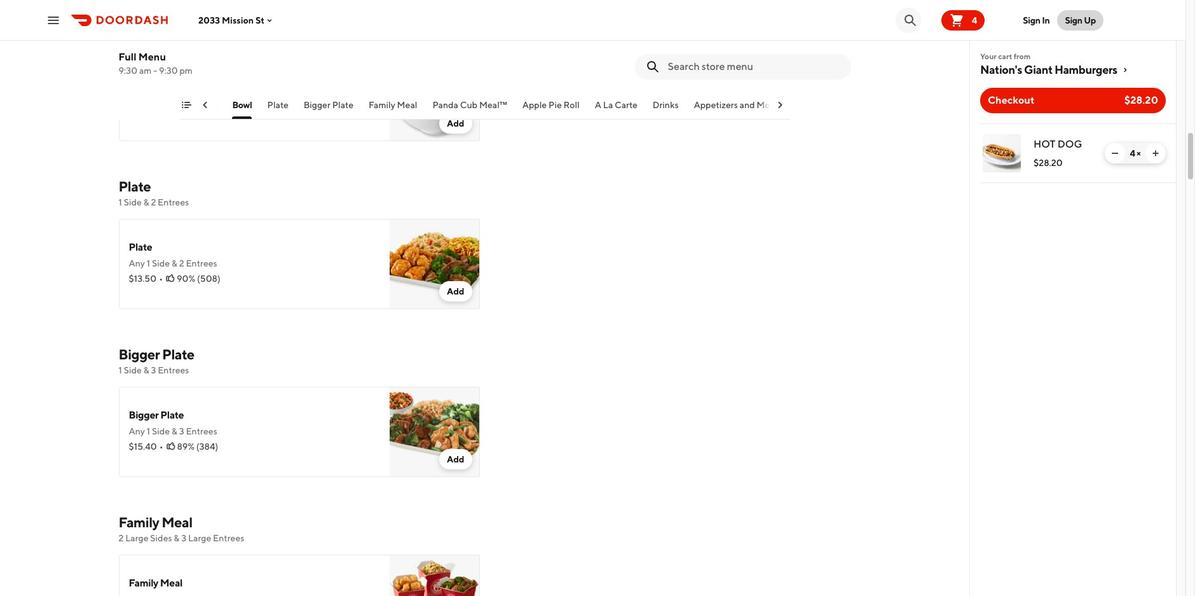 Task type: describe. For each thing, give the bounding box(es) containing it.
checkout
[[989, 94, 1035, 106]]

bowl 1 side & 1 entree
[[119, 10, 184, 39]]

family meal button
[[369, 99, 418, 119]]

popular items
[[161, 100, 217, 110]]

2 9:30 from the left
[[159, 66, 178, 76]]

scroll menu navigation right image
[[775, 100, 785, 110]]

menu
[[139, 51, 166, 63]]

panda cub meal™ button
[[433, 99, 507, 119]]

bigger plate image
[[390, 387, 480, 477]]

bigger for bigger plate
[[304, 100, 331, 110]]

4 ×
[[1131, 148, 1142, 158]]

full menu 9:30 am - 9:30 pm
[[119, 51, 193, 76]]

entrees inside family meal 2 large sides & 3 large entrees
[[213, 533, 244, 543]]

entrees inside plate 1 side & 2 entrees
[[158, 197, 189, 207]]

sign for sign in
[[1024, 15, 1041, 25]]

family meal image
[[390, 555, 480, 596]]

mission
[[222, 15, 254, 25]]

add button for bigger plate
[[439, 449, 472, 469]]

panda
[[433, 100, 459, 110]]

any for plate
[[129, 258, 145, 268]]

pie
[[549, 100, 562, 110]]

st
[[256, 15, 265, 25]]

entrees inside plate any 1 side & 2 entrees
[[186, 258, 217, 268]]

2 inside family meal 2 large sides & 3 large entrees
[[119, 533, 124, 543]]

plate 1 side & 2 entrees
[[119, 178, 189, 207]]

4 button
[[942, 10, 986, 30]]

side inside "bowl 1 side & 1 entree"
[[124, 29, 142, 39]]

bowl image
[[390, 51, 480, 141]]

& inside plate any 1 side & 2 entrees
[[172, 258, 177, 268]]

1 inside bigger plate 1 side & 3 entrees
[[119, 365, 122, 375]]

from
[[1014, 52, 1031, 61]]

plate inside plate 1 side & 2 entrees
[[119, 178, 151, 195]]

1 inside bigger plate any 1 side & 3 entrees
[[147, 426, 150, 436]]

• for plate
[[159, 441, 163, 452]]

side inside plate 1 side & 2 entrees
[[124, 197, 142, 207]]

2 large from the left
[[188, 533, 211, 543]]

1 inside plate any 1 side & 2 entrees
[[147, 258, 150, 268]]

appetizers and more button
[[694, 99, 779, 119]]

& inside "bowl 1 side & 1 entree"
[[144, 29, 149, 39]]

• for 1
[[159, 274, 163, 284]]

bigger plate 1 side & 3 entrees
[[119, 346, 194, 375]]

popular
[[161, 100, 193, 110]]

4 for 4 ×
[[1131, 148, 1136, 158]]

bowl any 1 side & 1 entree 87% (98)
[[129, 73, 212, 116]]

apple pie roll
[[523, 100, 580, 110]]

up
[[1085, 15, 1097, 25]]

carte
[[615, 100, 638, 110]]

roll
[[564, 100, 580, 110]]

side inside bowl any 1 side & 1 entree 87% (98)
[[152, 90, 170, 101]]

pm
[[180, 66, 193, 76]]

apple
[[523, 100, 547, 110]]

bowl for bowl
[[232, 100, 252, 110]]

sign in link
[[1016, 7, 1058, 33]]

bowl for bowl any 1 side & 1 entree 87% (98)
[[129, 73, 151, 85]]

giant
[[1025, 63, 1053, 76]]

add for plate
[[447, 286, 465, 296]]

your cart from
[[981, 52, 1031, 61]]

more
[[757, 100, 779, 110]]

entrees inside bigger plate 1 side & 3 entrees
[[158, 365, 189, 375]]

am
[[139, 66, 152, 76]]

& inside family meal 2 large sides & 3 large entrees
[[174, 533, 180, 543]]

1 add button from the top
[[439, 113, 472, 134]]

1 9:30 from the left
[[119, 66, 138, 76]]

2 inside plate any 1 side & 2 entrees
[[179, 258, 184, 268]]

(508)
[[197, 274, 221, 284]]

sign up
[[1066, 15, 1097, 25]]

2 inside plate 1 side & 2 entrees
[[151, 197, 156, 207]]

items
[[195, 100, 217, 110]]

90%
[[177, 274, 195, 284]]

(98)
[[193, 106, 210, 116]]

& inside plate 1 side & 2 entrees
[[144, 197, 149, 207]]

entree inside "bowl 1 side & 1 entree"
[[156, 29, 184, 39]]

open menu image
[[46, 12, 61, 28]]

add for bigger plate
[[447, 454, 465, 464]]

popular items button
[[161, 99, 217, 119]]

plate inside bigger plate 1 side & 3 entrees
[[162, 346, 194, 363]]

2033 mission st
[[198, 15, 265, 25]]

plate image
[[390, 219, 480, 309]]

meal™
[[480, 100, 507, 110]]

family inside family meal 2 large sides & 3 large entrees
[[119, 514, 159, 531]]

plate inside bigger plate any 1 side & 3 entrees
[[161, 409, 184, 421]]

plate button
[[267, 99, 289, 119]]

and
[[740, 100, 755, 110]]

87%
[[174, 106, 191, 116]]

a
[[595, 100, 602, 110]]

side inside bigger plate 1 side & 3 entrees
[[124, 365, 142, 375]]

sign up link
[[1058, 10, 1104, 30]]

1 inside plate 1 side & 2 entrees
[[119, 197, 122, 207]]

×
[[1137, 148, 1142, 158]]

plate inside plate any 1 side & 2 entrees
[[129, 241, 152, 253]]

any inside bigger plate any 1 side & 3 entrees
[[129, 426, 145, 436]]



Task type: locate. For each thing, give the bounding box(es) containing it.
0 horizontal spatial family meal
[[129, 577, 183, 589]]

& up 89%
[[172, 426, 177, 436]]

large
[[125, 533, 149, 543], [188, 533, 211, 543]]

hamburgers
[[1055, 63, 1118, 76]]

la
[[604, 100, 613, 110]]

0 horizontal spatial $28.20
[[1034, 158, 1063, 168]]

0 vertical spatial •
[[159, 274, 163, 284]]

bigger inside bigger plate 1 side & 3 entrees
[[119, 346, 160, 363]]

1 sign from the left
[[1024, 15, 1041, 25]]

entree
[[156, 29, 184, 39], [184, 90, 212, 101]]

plate any 1 side & 2 entrees
[[129, 241, 217, 268]]

meal inside 'family meal' button
[[397, 100, 418, 110]]

3 add button from the top
[[439, 449, 472, 469]]

any down am
[[129, 90, 145, 101]]

& inside bigger plate 1 side & 3 entrees
[[144, 365, 149, 375]]

1 vertical spatial family meal
[[129, 577, 183, 589]]

bowl for bowl 1 side & 1 entree
[[119, 10, 150, 27]]

4 for 4
[[972, 15, 978, 25]]

bigger
[[304, 100, 331, 110], [119, 346, 160, 363], [129, 409, 159, 421]]

appetizers and more
[[694, 100, 779, 110]]

sign
[[1024, 15, 1041, 25], [1066, 15, 1083, 25]]

any up $13.50
[[129, 258, 145, 268]]

1
[[119, 29, 122, 39], [151, 29, 154, 39], [147, 90, 150, 101], [179, 90, 183, 101], [119, 197, 122, 207], [147, 258, 150, 268], [119, 365, 122, 375], [147, 426, 150, 436]]

sign for sign up
[[1066, 15, 1083, 25]]

entree up the (98)
[[184, 90, 212, 101]]

bowl left -
[[129, 73, 151, 85]]

0 vertical spatial add button
[[439, 113, 472, 134]]

meal up sides
[[162, 514, 192, 531]]

0 vertical spatial bowl
[[119, 10, 150, 27]]

cub
[[460, 100, 478, 110]]

bigger plate
[[304, 100, 354, 110]]

hot dog image
[[983, 134, 1022, 172]]

1 vertical spatial $28.20
[[1034, 158, 1063, 168]]

entree inside bowl any 1 side & 1 entree 87% (98)
[[184, 90, 212, 101]]

0 vertical spatial 2
[[151, 197, 156, 207]]

2 vertical spatial bigger
[[129, 409, 159, 421]]

3 up 89%
[[179, 426, 184, 436]]

1 vertical spatial add button
[[439, 281, 472, 302]]

&
[[144, 29, 149, 39], [172, 90, 177, 101], [144, 197, 149, 207], [172, 258, 177, 268], [144, 365, 149, 375], [172, 426, 177, 436], [174, 533, 180, 543]]

entree up the menu on the top of page
[[156, 29, 184, 39]]

$13.50 •
[[129, 274, 163, 284]]

1 vertical spatial 2
[[179, 258, 184, 268]]

1 horizontal spatial $28.20
[[1125, 94, 1159, 106]]

2 vertical spatial 2
[[119, 533, 124, 543]]

nation's giant hamburgers link
[[981, 62, 1167, 78]]

3 right sides
[[181, 533, 186, 543]]

3 up bigger plate any 1 side & 3 entrees
[[151, 365, 156, 375]]

0 horizontal spatial sign
[[1024, 15, 1041, 25]]

drinks button
[[653, 99, 679, 119]]

0 vertical spatial any
[[129, 90, 145, 101]]

2033
[[198, 15, 220, 25]]

1 horizontal spatial entree
[[184, 90, 212, 101]]

nation's
[[981, 63, 1023, 76]]

3 add from the top
[[447, 454, 465, 464]]

nation's giant hamburgers
[[981, 63, 1118, 76]]

4
[[972, 15, 978, 25], [1131, 148, 1136, 158]]

0 vertical spatial bigger
[[304, 100, 331, 110]]

& up 90%
[[172, 258, 177, 268]]

bigger for bigger plate 1 side & 3 entrees
[[119, 346, 160, 363]]

1 vertical spatial 4
[[1131, 148, 1136, 158]]

2 up plate any 1 side & 2 entrees
[[151, 197, 156, 207]]

& left show menu categories image
[[172, 90, 177, 101]]

2 sign from the left
[[1066, 15, 1083, 25]]

family inside 'family meal' button
[[369, 100, 396, 110]]

& up bigger plate any 1 side & 3 entrees
[[144, 365, 149, 375]]

entrees
[[158, 197, 189, 207], [186, 258, 217, 268], [158, 365, 189, 375], [186, 426, 217, 436], [213, 533, 244, 543]]

0 vertical spatial meal
[[397, 100, 418, 110]]

0 horizontal spatial large
[[125, 533, 149, 543]]

2 vertical spatial family
[[129, 577, 158, 589]]

1 vertical spatial •
[[159, 441, 163, 452]]

in
[[1043, 15, 1050, 25]]

• right $13.50
[[159, 274, 163, 284]]

2033 mission st button
[[198, 15, 275, 25]]

bigger inside button
[[304, 100, 331, 110]]

plate
[[267, 100, 289, 110], [332, 100, 354, 110], [119, 178, 151, 195], [129, 241, 152, 253], [162, 346, 194, 363], [161, 409, 184, 421]]

bigger plate any 1 side & 3 entrees
[[129, 409, 217, 436]]

any for bowl
[[129, 90, 145, 101]]

any inside plate any 1 side & 2 entrees
[[129, 258, 145, 268]]

$13.50
[[129, 274, 157, 284]]

3
[[151, 365, 156, 375], [179, 426, 184, 436], [181, 533, 186, 543]]

panda cub meal™
[[433, 100, 507, 110]]

sign in
[[1024, 15, 1050, 25]]

1 horizontal spatial 4
[[1131, 148, 1136, 158]]

& inside bowl any 1 side & 1 entree 87% (98)
[[172, 90, 177, 101]]

bigger plate button
[[304, 99, 354, 119]]

family up sides
[[119, 514, 159, 531]]

$15.40
[[129, 441, 157, 452]]

0 horizontal spatial 4
[[972, 15, 978, 25]]

family
[[369, 100, 396, 110], [119, 514, 159, 531], [129, 577, 158, 589]]

bowl left plate "button"
[[232, 100, 252, 110]]

appetizers
[[694, 100, 738, 110]]

your
[[981, 52, 997, 61]]

family meal down sides
[[129, 577, 183, 589]]

90% (508)
[[177, 274, 221, 284]]

0 horizontal spatial 2
[[119, 533, 124, 543]]

2 vertical spatial any
[[129, 426, 145, 436]]

1 horizontal spatial large
[[188, 533, 211, 543]]

2 vertical spatial add button
[[439, 449, 472, 469]]

family meal 2 large sides & 3 large entrees
[[119, 514, 244, 543]]

0 vertical spatial entree
[[156, 29, 184, 39]]

0 vertical spatial $28.20
[[1125, 94, 1159, 106]]

side inside plate any 1 side & 2 entrees
[[152, 258, 170, 268]]

any
[[129, 90, 145, 101], [129, 258, 145, 268], [129, 426, 145, 436]]

add button
[[439, 113, 472, 134], [439, 281, 472, 302], [439, 449, 472, 469]]

drinks
[[653, 100, 679, 110]]

scroll menu navigation left image
[[200, 100, 210, 110]]

1 vertical spatial entree
[[184, 90, 212, 101]]

dog
[[1058, 138, 1083, 150]]

•
[[159, 274, 163, 284], [159, 441, 163, 452]]

2 • from the top
[[159, 441, 163, 452]]

$28.20 up ×
[[1125, 94, 1159, 106]]

1 horizontal spatial 2
[[151, 197, 156, 207]]

2 up 90%
[[179, 258, 184, 268]]

sign left up
[[1066, 15, 1083, 25]]

Item Search search field
[[668, 60, 841, 74]]

89% (384)
[[177, 441, 218, 452]]

any up $15.40
[[129, 426, 145, 436]]

hot dog
[[1034, 138, 1083, 150]]

2 add button from the top
[[439, 281, 472, 302]]

2 vertical spatial add
[[447, 454, 465, 464]]

$15.40 •
[[129, 441, 163, 452]]

large right sides
[[188, 533, 211, 543]]

entrees inside bigger plate any 1 side & 3 entrees
[[186, 426, 217, 436]]

1 add from the top
[[447, 118, 465, 128]]

apple pie roll button
[[523, 99, 580, 119]]

3 any from the top
[[129, 426, 145, 436]]

add button for plate
[[439, 281, 472, 302]]

side
[[124, 29, 142, 39], [152, 90, 170, 101], [124, 197, 142, 207], [152, 258, 170, 268], [124, 365, 142, 375], [152, 426, 170, 436]]

0 vertical spatial add
[[447, 118, 465, 128]]

89%
[[177, 441, 195, 452]]

large left sides
[[125, 533, 149, 543]]

family down sides
[[129, 577, 158, 589]]

2 any from the top
[[129, 258, 145, 268]]

1 vertical spatial any
[[129, 258, 145, 268]]

& right sides
[[174, 533, 180, 543]]

bowl up full on the left of page
[[119, 10, 150, 27]]

9:30 right -
[[159, 66, 178, 76]]

cart
[[999, 52, 1013, 61]]

1 vertical spatial bowl
[[129, 73, 151, 85]]

4 inside button
[[972, 15, 978, 25]]

0 horizontal spatial 9:30
[[119, 66, 138, 76]]

2 left sides
[[119, 533, 124, 543]]

9:30
[[119, 66, 138, 76], [159, 66, 178, 76]]

2 horizontal spatial 2
[[179, 258, 184, 268]]

1 horizontal spatial 9:30
[[159, 66, 178, 76]]

a la carte
[[595, 100, 638, 110]]

full
[[119, 51, 137, 63]]

2 vertical spatial meal
[[160, 577, 183, 589]]

bigger inside bigger plate any 1 side & 3 entrees
[[129, 409, 159, 421]]

bigger for bigger plate any 1 side & 3 entrees
[[129, 409, 159, 421]]

3 for plate
[[179, 426, 184, 436]]

0 horizontal spatial entree
[[156, 29, 184, 39]]

& up the menu on the top of page
[[144, 29, 149, 39]]

$28.20
[[1125, 94, 1159, 106], [1034, 158, 1063, 168]]

1 horizontal spatial sign
[[1066, 15, 1083, 25]]

0 vertical spatial family meal
[[369, 100, 418, 110]]

sign left in
[[1024, 15, 1041, 25]]

meal left "panda"
[[397, 100, 418, 110]]

& inside bigger plate any 1 side & 3 entrees
[[172, 426, 177, 436]]

$28.20 down hot
[[1034, 158, 1063, 168]]

bowl
[[119, 10, 150, 27], [129, 73, 151, 85], [232, 100, 252, 110]]

1 any from the top
[[129, 90, 145, 101]]

remove one from cart image
[[1111, 148, 1121, 158]]

show menu categories image
[[181, 100, 191, 110]]

family meal
[[369, 100, 418, 110], [129, 577, 183, 589]]

family right bigger plate
[[369, 100, 396, 110]]

meal down sides
[[160, 577, 183, 589]]

hot
[[1034, 138, 1056, 150]]

0 vertical spatial 3
[[151, 365, 156, 375]]

$28.20 for hot dog
[[1034, 158, 1063, 168]]

side inside bigger plate any 1 side & 3 entrees
[[152, 426, 170, 436]]

& up plate any 1 side & 2 entrees
[[144, 197, 149, 207]]

1 vertical spatial meal
[[162, 514, 192, 531]]

0 vertical spatial 4
[[972, 15, 978, 25]]

2 add from the top
[[447, 286, 465, 296]]

-
[[153, 66, 157, 76]]

bowl inside bowl any 1 side & 1 entree 87% (98)
[[129, 73, 151, 85]]

1 vertical spatial add
[[447, 286, 465, 296]]

add one to cart image
[[1151, 148, 1162, 158]]

(384)
[[196, 441, 218, 452]]

2 vertical spatial bowl
[[232, 100, 252, 110]]

• right $15.40
[[159, 441, 163, 452]]

3 inside family meal 2 large sides & 3 large entrees
[[181, 533, 186, 543]]

1 vertical spatial 3
[[179, 426, 184, 436]]

add
[[447, 118, 465, 128], [447, 286, 465, 296], [447, 454, 465, 464]]

0 vertical spatial family
[[369, 100, 396, 110]]

1 large from the left
[[125, 533, 149, 543]]

9:30 down full on the left of page
[[119, 66, 138, 76]]

3 for meal
[[181, 533, 186, 543]]

family meal left "panda"
[[369, 100, 418, 110]]

a la carte button
[[595, 99, 638, 119]]

plate inside button
[[332, 100, 354, 110]]

2
[[151, 197, 156, 207], [179, 258, 184, 268], [119, 533, 124, 543]]

1 • from the top
[[159, 274, 163, 284]]

any inside bowl any 1 side & 1 entree 87% (98)
[[129, 90, 145, 101]]

3 inside bigger plate 1 side & 3 entrees
[[151, 365, 156, 375]]

3 inside bigger plate any 1 side & 3 entrees
[[179, 426, 184, 436]]

1 vertical spatial bigger
[[119, 346, 160, 363]]

2 vertical spatial 3
[[181, 533, 186, 543]]

1 horizontal spatial family meal
[[369, 100, 418, 110]]

1 vertical spatial family
[[119, 514, 159, 531]]

meal inside family meal 2 large sides & 3 large entrees
[[162, 514, 192, 531]]

bowl inside "bowl 1 side & 1 entree"
[[119, 10, 150, 27]]

sides
[[150, 533, 172, 543]]

$28.20 for checkout
[[1125, 94, 1159, 106]]



Task type: vqa. For each thing, say whether or not it's contained in the screenshot.
Deals link
no



